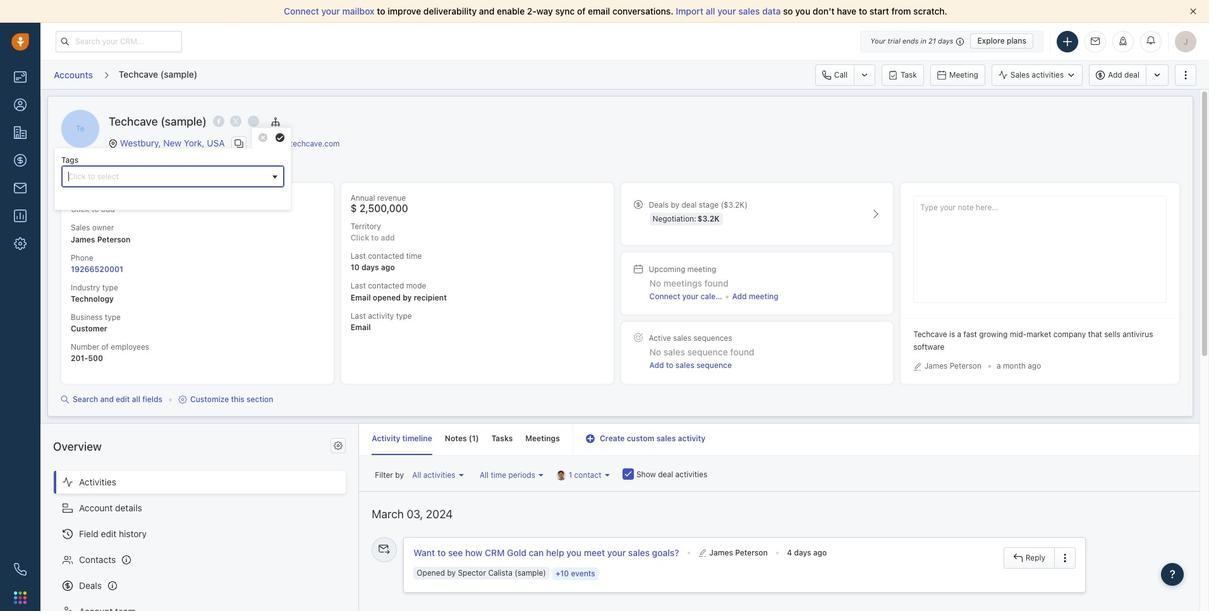 Task type: vqa. For each thing, say whether or not it's contained in the screenshot.
Score in List of options list box
no



Task type: locate. For each thing, give the bounding box(es) containing it.
by for opened
[[447, 569, 456, 579]]

to right mailbox
[[377, 6, 385, 16]]

0 vertical spatial james peterson
[[925, 361, 982, 371]]

email down last contacted mode email opened by recipient
[[351, 323, 371, 332]]

that
[[1088, 330, 1103, 340]]

1 horizontal spatial time
[[491, 471, 506, 480]]

contacted up opened
[[368, 282, 404, 291]]

2 horizontal spatial deal
[[1125, 70, 1140, 80]]

found inside no sales sequence found add to sales sequence
[[730, 347, 755, 358]]

0 vertical spatial techcave (sample)
[[119, 69, 197, 80]]

contacted inside the last contacted time 10 days ago
[[368, 252, 404, 261]]

by right the filter at the bottom left
[[395, 471, 404, 480]]

techcave (sample) up westbury, new york, usa link
[[109, 115, 207, 128]]

mid-
[[1010, 330, 1027, 340]]

peterson left 4
[[735, 549, 768, 558]]

click up sales owner james peterson
[[71, 205, 89, 215]]

1 horizontal spatial add
[[381, 233, 395, 243]]

don't
[[813, 6, 835, 16]]

deal for add deal
[[1125, 70, 1140, 80]]

all right "filter by"
[[412, 471, 421, 480]]

add inside button
[[1108, 70, 1123, 80]]

deal inside button
[[1125, 70, 1140, 80]]

task
[[901, 70, 917, 79]]

activities down explore plans link
[[1032, 70, 1064, 80]]

4
[[787, 549, 792, 558]]

by left spector
[[447, 569, 456, 579]]

1 vertical spatial no
[[650, 347, 661, 358]]

section
[[247, 395, 273, 405]]

techcave up software
[[914, 330, 947, 340]]

ends
[[903, 37, 919, 45]]

james up phone
[[71, 235, 95, 244]]

0 vertical spatial email
[[351, 293, 371, 303]]

time left "periods" at the left bottom of the page
[[491, 471, 506, 480]]

last up the 10
[[351, 252, 366, 261]]

contacted for days
[[368, 252, 404, 261]]

2 last from the top
[[351, 282, 366, 291]]

techcave (sample) down search your crm... text field
[[119, 69, 197, 80]]

activity down opened
[[368, 311, 394, 321]]

2 horizontal spatial peterson
[[950, 361, 982, 371]]

deals up negotiation:
[[649, 200, 669, 210]]

all inside button
[[480, 471, 489, 480]]

activities up 2024
[[423, 471, 456, 480]]

last for last contacted time 10 days ago
[[351, 252, 366, 261]]

1 email from the top
[[351, 293, 371, 303]]

sales down active sales sequences
[[676, 361, 695, 370]]

1 horizontal spatial meeting
[[749, 292, 779, 302]]

add inside territory click to add
[[381, 233, 395, 243]]

0 horizontal spatial found
[[705, 278, 729, 289]]

1 vertical spatial techcave (sample)
[[109, 115, 207, 128]]

click down territory
[[351, 233, 369, 243]]

by up negotiation:
[[671, 200, 680, 210]]

0 vertical spatial contacted
[[368, 252, 404, 261]]

territory click to add
[[351, 222, 395, 243]]

1 horizontal spatial and
[[479, 6, 495, 16]]

search and edit all fields link
[[61, 395, 162, 406]]

recipient
[[414, 293, 447, 303]]

1 vertical spatial james peterson
[[710, 549, 768, 558]]

peterson down fast on the right of the page
[[950, 361, 982, 371]]

conversations.
[[613, 6, 674, 16]]

time up mode on the top of the page
[[406, 252, 422, 261]]

2 email from the top
[[351, 323, 371, 332]]

2 horizontal spatial ago
[[1028, 362, 1041, 371]]

a left month
[[997, 362, 1001, 371]]

days right 4
[[794, 549, 811, 558]]

1 vertical spatial connect
[[650, 292, 680, 302]]

10
[[351, 263, 360, 273]]

a inside techcave is a fast growing mid-market company that sells antivirus software
[[958, 330, 962, 340]]

1 horizontal spatial a
[[997, 362, 1001, 371]]

time
[[406, 252, 422, 261], [491, 471, 506, 480]]

mng settings image
[[334, 442, 343, 451]]

james peterson down software
[[925, 361, 982, 371]]

ago up last contacted mode email opened by recipient
[[381, 263, 395, 273]]

0 horizontal spatial james
[[71, 235, 95, 244]]

meeting
[[688, 265, 717, 275], [749, 292, 779, 302]]

2 vertical spatial peterson
[[735, 549, 768, 558]]

last for last contacted mode email opened by recipient
[[351, 282, 366, 291]]

last down the 10
[[351, 282, 366, 291]]

1 vertical spatial ago
[[1028, 362, 1041, 371]]

(sample)
[[160, 69, 197, 80], [161, 115, 207, 128], [515, 569, 546, 579]]

to left "see"
[[437, 548, 446, 559]]

2 vertical spatial (sample)
[[515, 569, 546, 579]]

deals down contacts
[[79, 581, 102, 592]]

techcave up the westbury,
[[109, 115, 158, 128]]

activities right show
[[675, 470, 708, 480]]

0 horizontal spatial and
[[100, 395, 114, 405]]

1 left contact
[[569, 471, 572, 480]]

deal for show deal activities
[[658, 470, 673, 480]]

1 vertical spatial (sample)
[[161, 115, 207, 128]]

0 vertical spatial deals
[[649, 200, 669, 210]]

+10
[[556, 569, 569, 579]]

0 vertical spatial connect
[[284, 6, 319, 16]]

by down mode on the top of the page
[[403, 293, 412, 303]]

1 vertical spatial techcave
[[109, 115, 158, 128]]

sampletechcave.com link
[[264, 139, 340, 148]]

2 horizontal spatial activities
[[1032, 70, 1064, 80]]

westbury, new york, usa link
[[120, 138, 225, 148]]

call
[[834, 70, 848, 79]]

business
[[71, 313, 103, 322]]

found down sequences
[[730, 347, 755, 358]]

2 vertical spatial add
[[650, 361, 664, 370]]

0 horizontal spatial activity
[[368, 311, 394, 321]]

0 vertical spatial all
[[706, 6, 715, 16]]

show deal activities
[[637, 470, 708, 480]]

1 horizontal spatial connect
[[650, 292, 680, 302]]

0 vertical spatial peterson
[[97, 235, 131, 244]]

1 horizontal spatial activity
[[678, 435, 706, 444]]

1 horizontal spatial all
[[480, 471, 489, 480]]

periods
[[509, 471, 535, 480]]

0 vertical spatial sales
[[1011, 70, 1030, 80]]

1 horizontal spatial activities
[[675, 470, 708, 480]]

to up owner
[[91, 205, 99, 215]]

1 vertical spatial of
[[101, 343, 109, 352]]

in
[[921, 37, 927, 45]]

revenue
[[377, 194, 406, 203]]

you right help at the bottom of page
[[567, 548, 582, 559]]

add up the last contacted time 10 days ago
[[381, 233, 395, 243]]

growing
[[979, 330, 1008, 340]]

no sales sequence found add to sales sequence
[[650, 347, 755, 370]]

0 vertical spatial a
[[958, 330, 962, 340]]

active
[[649, 334, 671, 343]]

connect left mailbox
[[284, 6, 319, 16]]

history
[[119, 529, 147, 540]]

edit right field
[[101, 529, 116, 540]]

1 vertical spatial sales
[[71, 223, 90, 233]]

sales inside sales owner james peterson
[[71, 223, 90, 233]]

calendar
[[701, 292, 732, 302]]

type inside business type customer
[[105, 313, 121, 322]]

all left fields
[[132, 395, 140, 405]]

to down active
[[666, 361, 674, 370]]

0 horizontal spatial sales
[[71, 223, 90, 233]]

1 vertical spatial deal
[[682, 200, 697, 210]]

1 vertical spatial contacted
[[368, 282, 404, 291]]

trial
[[888, 37, 901, 45]]

0 horizontal spatial deals
[[79, 581, 102, 592]]

no down upcoming
[[650, 278, 661, 289]]

james peterson
[[925, 361, 982, 371], [710, 549, 768, 558]]

0 vertical spatial sequence
[[688, 347, 728, 358]]

type down last contacted mode email opened by recipient
[[396, 311, 412, 321]]

add deal
[[1108, 70, 1140, 80]]

0 horizontal spatial james peterson
[[710, 549, 768, 558]]

0 vertical spatial time
[[406, 252, 422, 261]]

westbury, new york, usa
[[120, 138, 225, 148]]

overview
[[53, 441, 102, 454]]

type right the business
[[105, 313, 121, 322]]

enable
[[497, 6, 525, 16]]

2 horizontal spatial add
[[1108, 70, 1123, 80]]

sales down the 'plans'
[[1011, 70, 1030, 80]]

james down software
[[925, 361, 948, 371]]

ago right month
[[1028, 362, 1041, 371]]

deal
[[1125, 70, 1140, 80], [682, 200, 697, 210], [658, 470, 673, 480]]

email
[[588, 6, 610, 16]]

last
[[351, 252, 366, 261], [351, 282, 366, 291], [351, 311, 366, 321]]

2 no from the top
[[650, 347, 661, 358]]

add for add deal
[[1108, 70, 1123, 80]]

accounts
[[54, 69, 93, 80]]

mailbox
[[342, 6, 375, 16]]

0 vertical spatial ago
[[381, 263, 395, 273]]

0 vertical spatial 1
[[472, 435, 476, 444]]

last for last activity type email
[[351, 311, 366, 321]]

and left enable
[[479, 6, 495, 16]]

last contacted time 10 days ago
[[351, 252, 422, 273]]

connect down meetings
[[650, 292, 680, 302]]

deals for deals by deal stage ($3.2k)
[[649, 200, 669, 210]]

$3.2k
[[698, 215, 720, 224]]

1 vertical spatial time
[[491, 471, 506, 480]]

1 right notes
[[472, 435, 476, 444]]

all left "periods" at the left bottom of the page
[[480, 471, 489, 480]]

0 vertical spatial edit
[[116, 395, 130, 405]]

0 horizontal spatial days
[[362, 263, 379, 273]]

connect your mailbox link
[[284, 6, 377, 16]]

this
[[231, 395, 245, 405]]

1 vertical spatial days
[[362, 263, 379, 273]]

tasks
[[492, 435, 513, 444]]

0 vertical spatial last
[[351, 252, 366, 261]]

connect for connect your calendar
[[650, 292, 680, 302]]

of right sync
[[577, 6, 586, 16]]

click to add
[[71, 205, 115, 215]]

no for no sales sequence found add to sales sequence
[[650, 347, 661, 358]]

0 vertical spatial you
[[795, 6, 811, 16]]

by for deals
[[671, 200, 680, 210]]

sales down active
[[664, 347, 685, 358]]

days right 21
[[938, 37, 954, 45]]

1 all from the left
[[412, 471, 421, 480]]

a right is
[[958, 330, 962, 340]]

create
[[600, 435, 625, 444]]

last inside last activity type email
[[351, 311, 366, 321]]

reply button
[[1004, 548, 1055, 569]]

edit
[[116, 395, 130, 405], [101, 529, 116, 540]]

0 horizontal spatial 1
[[472, 435, 476, 444]]

add inside no sales sequence found add to sales sequence
[[650, 361, 664, 370]]

found up calendar
[[705, 278, 729, 289]]

ago right 4
[[814, 549, 827, 558]]

0 horizontal spatial click
[[71, 205, 89, 215]]

0 horizontal spatial deal
[[658, 470, 673, 480]]

email inside last activity type email
[[351, 323, 371, 332]]

1 vertical spatial last
[[351, 282, 366, 291]]

techcave inside techcave is a fast growing mid-market company that sells antivirus software
[[914, 330, 947, 340]]

1 vertical spatial you
[[567, 548, 582, 559]]

0 vertical spatial james
[[71, 235, 95, 244]]

last inside last contacted mode email opened by recipient
[[351, 282, 366, 291]]

by for filter
[[395, 471, 404, 480]]

1 horizontal spatial james
[[710, 549, 733, 558]]

by inside last contacted mode email opened by recipient
[[403, 293, 412, 303]]

meeting up 'no meetings found'
[[688, 265, 717, 275]]

meeting right calendar
[[749, 292, 779, 302]]

last inside the last contacted time 10 days ago
[[351, 252, 366, 261]]

2 vertical spatial james
[[710, 549, 733, 558]]

add to sales sequence link
[[650, 360, 732, 373]]

all for all time periods
[[480, 471, 489, 480]]

number of employees 201-500
[[71, 343, 149, 364]]

1 vertical spatial deals
[[79, 581, 102, 592]]

3 last from the top
[[351, 311, 366, 321]]

1 no from the top
[[650, 278, 661, 289]]

0 vertical spatial meeting
[[688, 265, 717, 275]]

how
[[465, 548, 483, 559]]

2 vertical spatial last
[[351, 311, 366, 321]]

contacted for opened
[[368, 282, 404, 291]]

0 horizontal spatial all
[[412, 471, 421, 480]]

add up owner
[[101, 205, 115, 215]]

1 vertical spatial found
[[730, 347, 755, 358]]

no inside no sales sequence found add to sales sequence
[[650, 347, 661, 358]]

2024
[[426, 508, 453, 521]]

2 vertical spatial deal
[[658, 470, 673, 480]]

call link
[[815, 64, 854, 86]]

($3.2k)
[[721, 200, 748, 210]]

0 vertical spatial no
[[650, 278, 661, 289]]

days
[[938, 37, 954, 45], [362, 263, 379, 273], [794, 549, 811, 558]]

ago for 4 days ago
[[814, 549, 827, 558]]

employees
[[111, 343, 149, 352]]

sales down click to add at the left of the page
[[71, 223, 90, 233]]

1 contacted from the top
[[368, 252, 404, 261]]

no
[[650, 278, 661, 289], [650, 347, 661, 358]]

0 horizontal spatial time
[[406, 252, 422, 261]]

0 horizontal spatial activities
[[423, 471, 456, 480]]

2 horizontal spatial james
[[925, 361, 948, 371]]

to down territory
[[371, 233, 379, 243]]

activity
[[368, 311, 394, 321], [678, 435, 706, 444]]

custom
[[627, 435, 655, 444]]

connect
[[284, 6, 319, 16], [650, 292, 680, 302]]

techcave down search your crm... text field
[[119, 69, 158, 80]]

0 horizontal spatial a
[[958, 330, 962, 340]]

software
[[914, 343, 945, 352]]

edit left fields
[[116, 395, 130, 405]]

time inside button
[[491, 471, 506, 480]]

annual revenue $ 2,500,000
[[351, 194, 408, 215]]

contacted down territory click to add
[[368, 252, 404, 261]]

james peterson left 4
[[710, 549, 768, 558]]

1 vertical spatial edit
[[101, 529, 116, 540]]

2 contacted from the top
[[368, 282, 404, 291]]

type up technology
[[102, 283, 118, 293]]

want to see how crm gold can help you meet your sales goals? link
[[414, 548, 679, 559]]

0 horizontal spatial connect
[[284, 6, 319, 16]]

company
[[1054, 330, 1086, 340]]

add
[[1108, 70, 1123, 80], [732, 292, 747, 302], [650, 361, 664, 370]]

1 horizontal spatial add
[[732, 292, 747, 302]]

email left opened
[[351, 293, 371, 303]]

ago for a month ago
[[1028, 362, 1041, 371]]

0 vertical spatial add
[[101, 205, 115, 215]]

days right the 10
[[362, 263, 379, 273]]

meeting for upcoming meeting
[[688, 265, 717, 275]]

sales left goals?
[[628, 548, 650, 559]]

meetings
[[526, 435, 560, 444]]

contacted inside last contacted mode email opened by recipient
[[368, 282, 404, 291]]

add
[[101, 205, 115, 215], [381, 233, 395, 243]]

all
[[706, 6, 715, 16], [132, 395, 140, 405]]

meet
[[584, 548, 605, 559]]

peterson inside sales owner james peterson
[[97, 235, 131, 244]]

westbury,
[[120, 138, 161, 148]]

0 vertical spatial of
[[577, 6, 586, 16]]

activity up show deal activities
[[678, 435, 706, 444]]

19266520001 link
[[71, 265, 123, 274]]

and inside search and edit all fields link
[[100, 395, 114, 405]]

of
[[577, 6, 586, 16], [101, 343, 109, 352]]

1 vertical spatial 1
[[569, 471, 572, 480]]

type inside industry type technology
[[102, 283, 118, 293]]

phone image
[[14, 564, 27, 577]]

import all your sales data link
[[676, 6, 783, 16]]

deals by deal stage ($3.2k)
[[649, 200, 748, 210]]

0 horizontal spatial all
[[132, 395, 140, 405]]

you right so
[[795, 6, 811, 16]]

sales left data
[[739, 6, 760, 16]]

1 vertical spatial all
[[132, 395, 140, 405]]

fast
[[964, 330, 977, 340]]

sales
[[1011, 70, 1030, 80], [71, 223, 90, 233]]

2 all from the left
[[480, 471, 489, 480]]

last activity type email
[[351, 311, 412, 332]]

last down last contacted mode email opened by recipient
[[351, 311, 366, 321]]

1 horizontal spatial days
[[794, 549, 811, 558]]

email inside last contacted mode email opened by recipient
[[351, 293, 371, 303]]

1 horizontal spatial found
[[730, 347, 755, 358]]

0 horizontal spatial add
[[101, 205, 115, 215]]

1 horizontal spatial deals
[[649, 200, 669, 210]]

1 last from the top
[[351, 252, 366, 261]]

and right search
[[100, 395, 114, 405]]

1 vertical spatial add
[[732, 292, 747, 302]]

peterson down owner
[[97, 235, 131, 244]]

can
[[529, 548, 544, 559]]

no down active
[[650, 347, 661, 358]]

james right goals?
[[710, 549, 733, 558]]

1 vertical spatial email
[[351, 323, 371, 332]]

1 horizontal spatial click
[[351, 233, 369, 243]]

customize this section
[[190, 395, 273, 405]]

of up 500
[[101, 343, 109, 352]]

1 vertical spatial add
[[381, 233, 395, 243]]

of inside number of employees 201-500
[[101, 343, 109, 352]]

customize
[[190, 395, 229, 405]]

field edit history
[[79, 529, 147, 540]]

0 vertical spatial and
[[479, 6, 495, 16]]

1 horizontal spatial all
[[706, 6, 715, 16]]

number
[[71, 343, 99, 352]]

all right import
[[706, 6, 715, 16]]

0 vertical spatial deal
[[1125, 70, 1140, 80]]

filter
[[375, 471, 393, 480]]



Task type: describe. For each thing, give the bounding box(es) containing it.
email for contacted
[[351, 293, 371, 303]]

march 03, 2024
[[372, 508, 453, 521]]

to inside territory click to add
[[371, 233, 379, 243]]

stage
[[699, 200, 719, 210]]

contact
[[574, 471, 602, 480]]

1 contact button
[[553, 468, 613, 483]]

1 inside button
[[569, 471, 572, 480]]

upcoming meeting
[[649, 265, 717, 275]]

2-
[[527, 6, 537, 16]]

active sales sequences
[[649, 334, 732, 343]]

add meeting
[[732, 292, 779, 302]]

import
[[676, 6, 704, 16]]

data
[[762, 6, 781, 16]]

technology
[[71, 295, 114, 304]]

0 vertical spatial click
[[71, 205, 89, 215]]

usa
[[207, 138, 225, 148]]

type for business type customer
[[105, 313, 121, 322]]

days inside the last contacted time 10 days ago
[[362, 263, 379, 273]]

timeline
[[402, 435, 432, 444]]

field
[[79, 529, 99, 540]]

$
[[351, 203, 357, 215]]

meeting for add meeting
[[749, 292, 779, 302]]

business type customer
[[71, 313, 121, 334]]

1 vertical spatial sequence
[[697, 361, 732, 370]]

goals?
[[652, 548, 679, 559]]

opened
[[373, 293, 401, 303]]

so
[[783, 6, 793, 16]]

search and edit all fields
[[73, 395, 162, 405]]

phone
[[71, 253, 93, 263]]

all activities link
[[409, 468, 467, 483]]

annual
[[351, 194, 375, 203]]

plans
[[1007, 36, 1027, 46]]

help
[[546, 548, 564, 559]]

activity inside last activity type email
[[368, 311, 394, 321]]

start
[[870, 6, 889, 16]]

1 horizontal spatial deal
[[682, 200, 697, 210]]

1 contact
[[569, 471, 602, 480]]

see
[[448, 548, 463, 559]]

1 horizontal spatial you
[[795, 6, 811, 16]]

03,
[[407, 508, 423, 521]]

no meetings found
[[650, 278, 729, 289]]

a month ago
[[997, 362, 1041, 371]]

all activities
[[412, 471, 456, 480]]

2 horizontal spatial days
[[938, 37, 954, 45]]

antivirus
[[1123, 330, 1153, 340]]

2,500,000
[[360, 203, 408, 215]]

crm
[[485, 548, 505, 559]]

improve
[[388, 6, 421, 16]]

0 vertical spatial techcave
[[119, 69, 158, 80]]

reply
[[1026, 554, 1046, 563]]

deals for deals
[[79, 581, 102, 592]]

sales right active
[[673, 334, 692, 343]]

sales for sales owner james peterson
[[71, 223, 90, 233]]

to left start
[[859, 6, 868, 16]]

emails image
[[379, 544, 390, 555]]

activities for sales activities
[[1032, 70, 1064, 80]]

all for all activities
[[412, 471, 421, 480]]

your right meet
[[608, 548, 626, 559]]

connect your mailbox to improve deliverability and enable 2-way sync of email conversations. import all your sales data so you don't have to start from scratch.
[[284, 6, 948, 16]]

fields
[[142, 395, 162, 405]]

sales right custom at the right bottom of the page
[[657, 435, 676, 444]]

close image
[[1190, 8, 1197, 15]]

owner
[[92, 223, 114, 233]]

phone element
[[8, 558, 33, 583]]

accounts link
[[53, 65, 94, 85]]

all time periods
[[480, 471, 535, 480]]

from
[[892, 6, 911, 16]]

create custom sales activity link
[[586, 435, 706, 444]]

Click to select search field
[[65, 170, 268, 183]]

activities for all activities
[[423, 471, 456, 480]]

1 horizontal spatial of
[[577, 6, 586, 16]]

0 horizontal spatial you
[[567, 548, 582, 559]]

1 vertical spatial activity
[[678, 435, 706, 444]]

0 vertical spatial (sample)
[[160, 69, 197, 80]]

explore plans
[[978, 36, 1027, 46]]

gold
[[507, 548, 527, 559]]

account details
[[79, 503, 142, 514]]

)
[[476, 435, 479, 444]]

customer
[[71, 324, 107, 334]]

call button
[[815, 64, 854, 86]]

meeting button
[[931, 64, 985, 86]]

add for add meeting
[[732, 292, 747, 302]]

freshworks switcher image
[[14, 592, 27, 605]]

ago inside the last contacted time 10 days ago
[[381, 263, 395, 273]]

james inside sales owner james peterson
[[71, 235, 95, 244]]

add deal button
[[1089, 64, 1146, 86]]

0 vertical spatial found
[[705, 278, 729, 289]]

activity
[[372, 435, 400, 444]]

te button
[[61, 109, 100, 149]]

time inside the last contacted time 10 days ago
[[406, 252, 422, 261]]

click inside territory click to add
[[351, 233, 369, 243]]

to inside no sales sequence found add to sales sequence
[[666, 361, 674, 370]]

sells
[[1105, 330, 1121, 340]]

mode
[[406, 282, 426, 291]]

500
[[88, 354, 103, 364]]

meeting
[[950, 70, 979, 79]]

your left mailbox
[[321, 6, 340, 16]]

add meeting link
[[732, 292, 779, 303]]

1 vertical spatial a
[[997, 362, 1001, 371]]

sales for sales activities
[[1011, 70, 1030, 80]]

events
[[571, 569, 595, 579]]

your right import
[[718, 6, 736, 16]]

techcave is a fast growing mid-market company that sells antivirus software
[[914, 330, 1153, 352]]

last contacted mode email opened by recipient
[[351, 282, 447, 303]]

sales activities
[[1011, 70, 1064, 80]]

your down 'no meetings found'
[[682, 292, 699, 302]]

details
[[115, 503, 142, 514]]

1 vertical spatial peterson
[[950, 361, 982, 371]]

month
[[1003, 362, 1026, 371]]

type inside last activity type email
[[396, 311, 412, 321]]

have
[[837, 6, 857, 16]]

type for industry type technology
[[102, 283, 118, 293]]

email for activity
[[351, 323, 371, 332]]

your
[[871, 37, 886, 45]]

connect for connect your mailbox to improve deliverability and enable 2-way sync of email conversations. import all your sales data so you don't have to start from scratch.
[[284, 6, 319, 16]]

no for no meetings found
[[650, 278, 661, 289]]

activity timeline
[[372, 435, 432, 444]]

tags
[[61, 156, 79, 165]]

1 vertical spatial james
[[925, 361, 948, 371]]

spector
[[458, 569, 486, 579]]

1 horizontal spatial peterson
[[735, 549, 768, 558]]

create custom sales activity
[[600, 435, 706, 444]]

opened
[[417, 569, 445, 579]]

Search your CRM... text field
[[56, 31, 182, 52]]

notes
[[445, 435, 467, 444]]

te
[[76, 124, 85, 134]]

customize this section link
[[178, 395, 273, 406]]

new
[[163, 138, 182, 148]]

deliverability
[[424, 6, 477, 16]]



